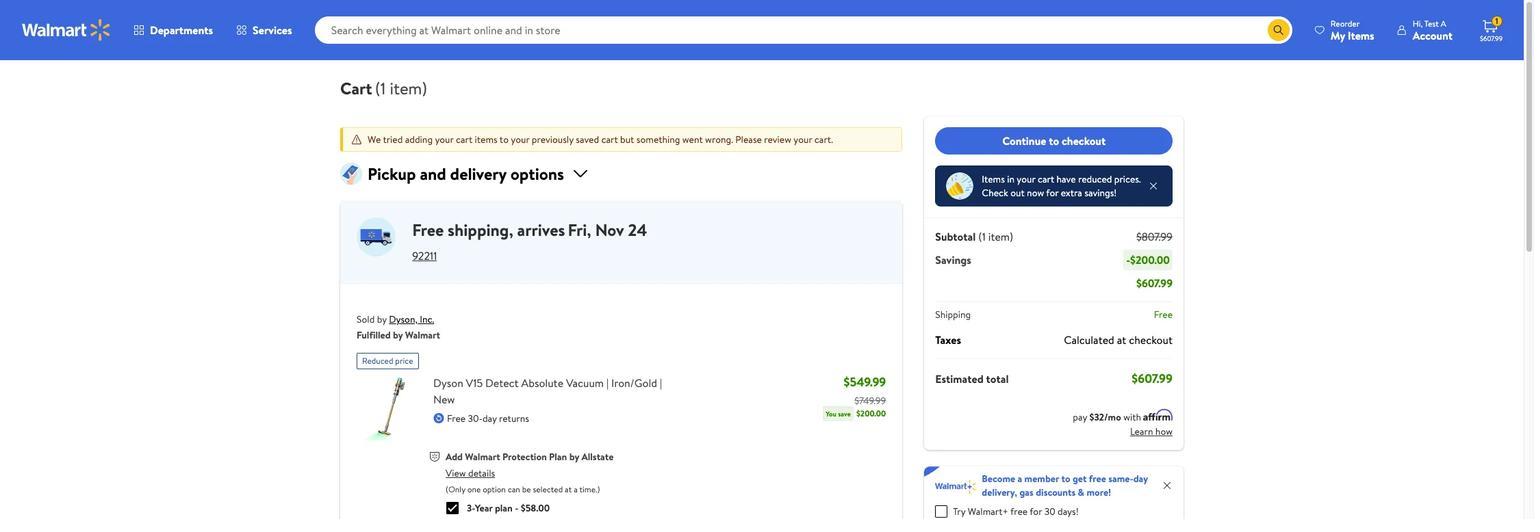 Task type: vqa. For each thing, say whether or not it's contained in the screenshot.


Task type: locate. For each thing, give the bounding box(es) containing it.
at right 'calculated'
[[1117, 333, 1127, 348]]

(1 for subtotal
[[979, 229, 986, 244]]

hi,
[[1413, 17, 1423, 29]]

gas
[[1020, 486, 1034, 500]]

by right sold
[[377, 313, 387, 327]]

free
[[412, 218, 444, 242], [1154, 308, 1173, 322], [447, 412, 466, 426]]

year
[[475, 502, 493, 516]]

to
[[500, 133, 509, 147], [1049, 133, 1060, 148], [1062, 473, 1071, 486]]

free left 30-
[[447, 412, 466, 426]]

$749.99
[[855, 394, 886, 408]]

tried
[[383, 133, 403, 147]]

1 horizontal spatial day
[[1134, 473, 1148, 486]]

add
[[446, 450, 463, 464]]

account
[[1413, 28, 1453, 43]]

your left previously
[[511, 133, 530, 147]]

walmart
[[405, 329, 440, 342], [465, 450, 500, 464]]

a left the time.)
[[574, 484, 578, 496]]

0 vertical spatial item)
[[390, 77, 427, 100]]

for right now in the top right of the page
[[1047, 186, 1059, 200]]

1 horizontal spatial checkout
[[1129, 333, 1173, 348]]

(1
[[375, 77, 386, 100], [979, 229, 986, 244]]

1 vertical spatial item)
[[989, 229, 1014, 244]]

1 vertical spatial items
[[982, 173, 1005, 186]]

free right get
[[1089, 473, 1107, 486]]

to inside alert
[[500, 133, 509, 147]]

to right "continue"
[[1049, 133, 1060, 148]]

days!
[[1058, 505, 1079, 519]]

(1 right cart
[[375, 77, 386, 100]]

close nudge image
[[1148, 181, 1159, 192]]

1 horizontal spatial to
[[1049, 133, 1060, 148]]

0 horizontal spatial checkout
[[1062, 133, 1106, 148]]

(1 for cart
[[375, 77, 386, 100]]

1 vertical spatial walmart
[[465, 450, 500, 464]]

at right the selected
[[565, 484, 572, 496]]

shipping
[[448, 218, 509, 242]]

2 vertical spatial by
[[570, 450, 579, 464]]

1 horizontal spatial a
[[1018, 473, 1023, 486]]

$607.99 down 1
[[1481, 34, 1503, 43]]

1 vertical spatial checkout
[[1129, 333, 1173, 348]]

1 horizontal spatial for
[[1047, 186, 1059, 200]]

day left returns
[[483, 412, 497, 426]]

cart inside items in your cart have reduced prices. check out now for extra savings!
[[1038, 173, 1055, 186]]

$807.99
[[1137, 229, 1173, 244]]

1 horizontal spatial cart
[[602, 133, 618, 147]]

0 horizontal spatial items
[[982, 173, 1005, 186]]

a
[[1018, 473, 1023, 486], [574, 484, 578, 496]]

0 vertical spatial by
[[377, 313, 387, 327]]

at inside view details (only one option can be selected at a time.)
[[565, 484, 572, 496]]

your left cart.
[[794, 133, 813, 147]]

0 horizontal spatial a
[[574, 484, 578, 496]]

member
[[1025, 473, 1060, 486]]

services button
[[225, 14, 304, 47]]

0 horizontal spatial for
[[1030, 505, 1043, 519]]

2 horizontal spatial to
[[1062, 473, 1071, 486]]

save
[[838, 409, 851, 419]]

walmart up details
[[465, 450, 500, 464]]

something
[[637, 133, 680, 147]]

0 vertical spatial -
[[1127, 253, 1131, 268]]

(only
[[446, 484, 466, 496]]

3-Year plan - $58.00 checkbox
[[447, 503, 459, 515]]

0 vertical spatial free
[[412, 218, 444, 242]]

|
[[607, 376, 609, 391], [660, 376, 662, 391]]

cart left but
[[602, 133, 618, 147]]

$58.00
[[521, 502, 550, 516]]

delivery,
[[982, 486, 1018, 500]]

more!
[[1087, 486, 1112, 500]]

0 horizontal spatial to
[[500, 133, 509, 147]]

0 vertical spatial $200.00
[[1131, 253, 1170, 268]]

2 horizontal spatial cart
[[1038, 173, 1055, 186]]

by down dyson,
[[393, 329, 403, 342]]

0 vertical spatial day
[[483, 412, 497, 426]]

for
[[1047, 186, 1059, 200], [1030, 505, 1043, 519]]

1 vertical spatial for
[[1030, 505, 1043, 519]]

1 horizontal spatial items
[[1348, 28, 1375, 43]]

iron/gold
[[612, 376, 657, 391]]

$200.00 down $807.99
[[1131, 253, 1170, 268]]

1 horizontal spatial (1
[[979, 229, 986, 244]]

free down the gas
[[1011, 505, 1028, 519]]

same-
[[1109, 473, 1134, 486]]

learn
[[1131, 425, 1154, 439]]

$200.00
[[1131, 253, 1170, 268], [857, 408, 886, 419]]

item) for cart (1 item)
[[390, 77, 427, 100]]

1 vertical spatial (1
[[979, 229, 986, 244]]

one
[[468, 484, 481, 496]]

protection
[[503, 450, 547, 464]]

0 vertical spatial (1
[[375, 77, 386, 100]]

3-
[[467, 502, 475, 516]]

Try Walmart+ free for 30 days! checkbox
[[936, 506, 948, 518]]

returns
[[499, 412, 529, 426]]

sold
[[357, 313, 375, 327]]

1 horizontal spatial free
[[1089, 473, 1107, 486]]

to inside button
[[1049, 133, 1060, 148]]

day left close walmart plus section icon
[[1134, 473, 1148, 486]]

walmart down inc.
[[405, 329, 440, 342]]

items left in
[[982, 173, 1005, 186]]

fulfillment logo image
[[357, 218, 396, 257]]

1 vertical spatial at
[[565, 484, 572, 496]]

items inside items in your cart have reduced prices. check out now for extra savings!
[[982, 173, 1005, 186]]

time.)
[[580, 484, 600, 496]]

&
[[1078, 486, 1085, 500]]

become a member to get free same-day delivery, gas discounts & more!
[[982, 473, 1148, 500]]

free inside free shipping , arrives fri, nov 24 92211
[[412, 218, 444, 242]]

checkout up the reduced
[[1062, 133, 1106, 148]]

items inside reorder my items
[[1348, 28, 1375, 43]]

dyson v15 detect absolute vacuum | iron/gold | new link
[[433, 375, 681, 408]]

please
[[736, 133, 762, 147]]

at
[[1117, 333, 1127, 348], [565, 484, 572, 496]]

cart left have
[[1038, 173, 1055, 186]]

0 horizontal spatial free
[[412, 218, 444, 242]]

free for arrives
[[412, 218, 444, 242]]

free up calculated at checkout
[[1154, 308, 1173, 322]]

0 vertical spatial walmart
[[405, 329, 440, 342]]

1 horizontal spatial |
[[660, 376, 662, 391]]

1 horizontal spatial by
[[393, 329, 403, 342]]

0 horizontal spatial free
[[1011, 505, 1028, 519]]

be
[[522, 484, 531, 496]]

free for returns
[[447, 412, 466, 426]]

1 vertical spatial free
[[1011, 505, 1028, 519]]

close walmart plus section image
[[1162, 481, 1173, 492]]

1 horizontal spatial at
[[1117, 333, 1127, 348]]

for left 30
[[1030, 505, 1043, 519]]

$200.00 right 'save'
[[857, 408, 886, 419]]

| right iron/gold
[[660, 376, 662, 391]]

price
[[395, 355, 413, 367]]

plan
[[549, 450, 567, 464]]

a right become
[[1018, 473, 1023, 486]]

1 horizontal spatial free
[[447, 412, 466, 426]]

$549.99 $749.99 you save $200.00
[[826, 374, 886, 419]]

option
[[483, 484, 506, 496]]

reduced price
[[362, 355, 413, 367]]

1 horizontal spatial walmart
[[465, 450, 500, 464]]

0 horizontal spatial -
[[515, 502, 519, 516]]

item) right cart
[[390, 77, 427, 100]]

to left get
[[1062, 473, 1071, 486]]

free up 92211 button
[[412, 218, 444, 242]]

fulfilled
[[357, 329, 391, 342]]

1 horizontal spatial item)
[[989, 229, 1014, 244]]

1 vertical spatial day
[[1134, 473, 1148, 486]]

0 vertical spatial checkout
[[1062, 133, 1106, 148]]

0 horizontal spatial day
[[483, 412, 497, 426]]

services
[[253, 23, 292, 38]]

items right my
[[1348, 28, 1375, 43]]

by right plan
[[570, 450, 579, 464]]

checkout
[[1062, 133, 1106, 148], [1129, 333, 1173, 348]]

2 vertical spatial free
[[447, 412, 466, 426]]

Walmart Site-Wide search field
[[315, 16, 1293, 44]]

0 vertical spatial for
[[1047, 186, 1059, 200]]

1 vertical spatial $607.99
[[1137, 276, 1173, 291]]

items in your cart have reduced prices. check out now for extra savings!
[[982, 173, 1141, 200]]

1 horizontal spatial $200.00
[[1131, 253, 1170, 268]]

item) down check
[[989, 229, 1014, 244]]

$607.99 up affirm image
[[1132, 370, 1173, 388]]

nov
[[595, 218, 624, 242]]

checkout for calculated at checkout
[[1129, 333, 1173, 348]]

went
[[683, 133, 703, 147]]

pay $32/mo with
[[1073, 411, 1144, 425]]

2 | from the left
[[660, 376, 662, 391]]

to right items
[[500, 133, 509, 147]]

affirm image
[[1144, 410, 1173, 421]]

1 $607.99
[[1481, 15, 1503, 43]]

| right vacuum
[[607, 376, 609, 391]]

search icon image
[[1274, 25, 1285, 36]]

1 horizontal spatial -
[[1127, 253, 1131, 268]]

0 horizontal spatial item)
[[390, 77, 427, 100]]

free inside become a member to get free same-day delivery, gas discounts & more!
[[1089, 473, 1107, 486]]

1 vertical spatial $200.00
[[857, 408, 886, 419]]

0 horizontal spatial (1
[[375, 77, 386, 100]]

arrives
[[517, 218, 565, 242]]

pickup
[[368, 162, 416, 186]]

0 vertical spatial items
[[1348, 28, 1375, 43]]

(1 right subtotal
[[979, 229, 986, 244]]

day
[[483, 412, 497, 426], [1134, 473, 1148, 486]]

plan
[[495, 502, 513, 516]]

0 horizontal spatial $200.00
[[857, 408, 886, 419]]

$607.99
[[1481, 34, 1503, 43], [1137, 276, 1173, 291], [1132, 370, 1173, 388]]

$32/mo
[[1090, 411, 1122, 425]]

checkout right 'calculated'
[[1129, 333, 1173, 348]]

$607.99 down -$200.00 in the right of the page
[[1137, 276, 1173, 291]]

checkout inside button
[[1062, 133, 1106, 148]]

your right in
[[1017, 173, 1036, 186]]

view details button
[[446, 467, 495, 481]]

0 vertical spatial at
[[1117, 333, 1127, 348]]

0 vertical spatial free
[[1089, 473, 1107, 486]]

0 horizontal spatial at
[[565, 484, 572, 496]]

1 vertical spatial free
[[1154, 308, 1173, 322]]

banner
[[925, 467, 1184, 520]]

0 horizontal spatial |
[[607, 376, 609, 391]]

cart left items
[[456, 133, 473, 147]]

we tried adding your cart items to your previously saved cart but something went wrong. please review your cart. alert
[[340, 127, 903, 152]]

0 horizontal spatial walmart
[[405, 329, 440, 342]]

dyson,
[[389, 313, 418, 327]]

pickup and delivery options button
[[340, 162, 903, 186]]

reduced price alert
[[357, 348, 419, 369]]



Task type: describe. For each thing, give the bounding box(es) containing it.
test
[[1425, 17, 1439, 29]]

free shipping, arrives fri, nov 24 92211 element
[[340, 201, 903, 273]]

walmart image
[[22, 19, 111, 41]]

item) for subtotal (1 item)
[[989, 229, 1014, 244]]

saved
[[576, 133, 599, 147]]

options
[[511, 162, 564, 186]]

cart.
[[815, 133, 833, 147]]

30-
[[468, 412, 483, 426]]

Search search field
[[315, 16, 1293, 44]]

cart_gic_illustration image
[[340, 163, 362, 185]]

detect
[[486, 376, 519, 391]]

cart
[[340, 77, 372, 100]]

taxes
[[936, 333, 962, 348]]

checkout for continue to checkout
[[1062, 133, 1106, 148]]

reduced price image
[[947, 173, 974, 200]]

dyson
[[433, 376, 463, 391]]

calculated at checkout
[[1064, 333, 1173, 348]]

for inside items in your cart have reduced prices. check out now for extra savings!
[[1047, 186, 1059, 200]]

free 30-day returns
[[447, 412, 529, 426]]

$200.00 inside $549.99 $749.99 you save $200.00
[[857, 408, 886, 419]]

view details (only one option can be selected at a time.)
[[446, 467, 600, 496]]

extra
[[1061, 186, 1083, 200]]

$549.99
[[844, 374, 886, 391]]

2 horizontal spatial free
[[1154, 308, 1173, 322]]

dyson v15 detect absolute vacuum | iron/gold | new, with add-on services, 1 in cart image
[[357, 375, 423, 441]]

walmart plus image
[[936, 481, 977, 495]]

reorder my items
[[1331, 17, 1375, 43]]

selected
[[533, 484, 563, 496]]

pickup and delivery options
[[368, 162, 564, 186]]

total
[[987, 372, 1009, 387]]

24
[[628, 218, 647, 242]]

a inside become a member to get free same-day delivery, gas discounts & more!
[[1018, 473, 1023, 486]]

your right adding
[[435, 133, 454, 147]]

fri,
[[568, 218, 592, 242]]

,
[[509, 218, 514, 242]]

new
[[433, 392, 455, 407]]

1
[[1496, 15, 1499, 27]]

but
[[621, 133, 634, 147]]

pay
[[1073, 411, 1088, 425]]

92211
[[412, 249, 437, 264]]

wrong.
[[705, 133, 733, 147]]

banner containing become a member to get free same-day delivery, gas discounts & more!
[[925, 467, 1184, 520]]

0 vertical spatial $607.99
[[1481, 34, 1503, 43]]

absolute
[[521, 376, 564, 391]]

3-year plan - $58.00
[[467, 502, 550, 516]]

2 vertical spatial $607.99
[[1132, 370, 1173, 388]]

details
[[468, 467, 495, 481]]

try
[[954, 505, 966, 519]]

hi, test a account
[[1413, 17, 1453, 43]]

92211 button
[[412, 249, 437, 264]]

reduced
[[1079, 173, 1112, 186]]

review
[[764, 133, 792, 147]]

0 horizontal spatial cart
[[456, 133, 473, 147]]

estimated
[[936, 372, 984, 387]]

delivery
[[450, 162, 507, 186]]

1 | from the left
[[607, 376, 609, 391]]

reduced
[[362, 355, 393, 367]]

we
[[368, 133, 381, 147]]

and
[[420, 162, 446, 186]]

prices.
[[1115, 173, 1141, 186]]

1 vertical spatial -
[[515, 502, 519, 516]]

continue to checkout
[[1003, 133, 1106, 148]]

previously
[[532, 133, 574, 147]]

now
[[1027, 186, 1045, 200]]

-$200.00
[[1127, 253, 1170, 268]]

0 horizontal spatial by
[[377, 313, 387, 327]]

2 horizontal spatial by
[[570, 450, 579, 464]]

become
[[982, 473, 1016, 486]]

we tried adding your cart items to your previously saved cart but something went wrong. please review your cart.
[[368, 133, 833, 147]]

to inside become a member to get free same-day delivery, gas discounts & more!
[[1062, 473, 1071, 486]]

reorder
[[1331, 17, 1360, 29]]

your inside items in your cart have reduced prices. check out now for extra savings!
[[1017, 173, 1036, 186]]

continue
[[1003, 133, 1047, 148]]

can
[[508, 484, 520, 496]]

have
[[1057, 173, 1076, 186]]

get
[[1073, 473, 1087, 486]]

cart (1 item)
[[340, 77, 427, 100]]

vacuum
[[566, 376, 604, 391]]

subtotal
[[936, 229, 976, 244]]

calculated
[[1064, 333, 1115, 348]]

day inside become a member to get free same-day delivery, gas discounts & more!
[[1134, 473, 1148, 486]]

free shipping , arrives fri, nov 24 92211
[[412, 218, 647, 264]]

departments button
[[122, 14, 225, 47]]

in
[[1008, 173, 1015, 186]]

discounts
[[1036, 486, 1076, 500]]

shipping
[[936, 308, 971, 322]]

continue to checkout button
[[936, 127, 1173, 155]]

1 vertical spatial by
[[393, 329, 403, 342]]

savings!
[[1085, 186, 1117, 200]]

departments
[[150, 23, 213, 38]]

walmart inside "sold by dyson, inc. fulfilled by walmart"
[[405, 329, 440, 342]]

view
[[446, 467, 466, 481]]

a inside view details (only one option can be selected at a time.)
[[574, 484, 578, 496]]

inc.
[[420, 313, 434, 327]]

estimated total
[[936, 372, 1009, 387]]

walmart+
[[968, 505, 1009, 519]]

for inside banner
[[1030, 505, 1043, 519]]

out
[[1011, 186, 1025, 200]]

sold by dyson, inc. fulfilled by walmart
[[357, 313, 440, 342]]

adding
[[405, 133, 433, 147]]



